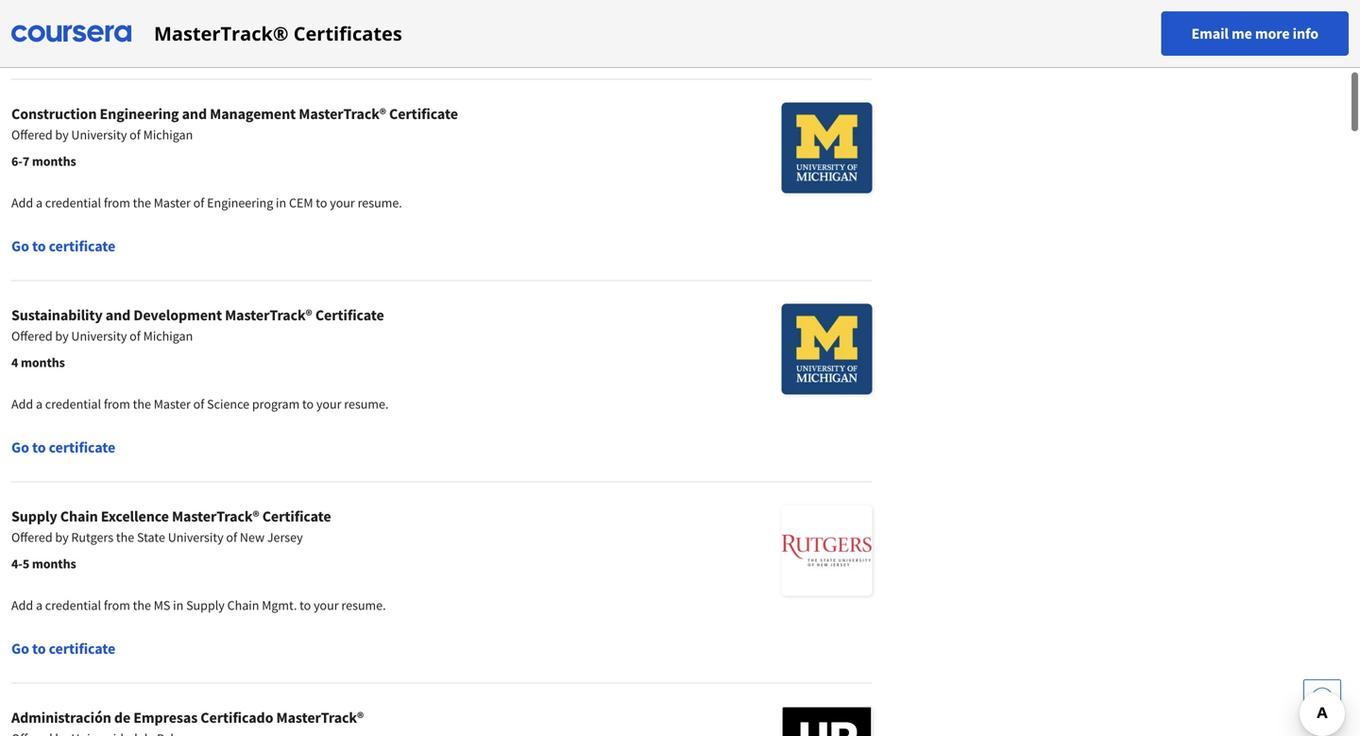 Task type: locate. For each thing, give the bounding box(es) containing it.
3 add from the top
[[11, 597, 33, 614]]

coursera image
[[11, 18, 131, 49]]

by down 'sustainability'
[[55, 327, 69, 344]]

1 horizontal spatial in
[[276, 194, 286, 211]]

offered inside 'supply chain excellence mastertrack® certificate offered by rutgers the state university of new jersey 4-5 months'
[[11, 529, 53, 546]]

1 vertical spatial credential
[[45, 395, 101, 413]]

1 vertical spatial add
[[11, 395, 33, 413]]

certificate
[[49, 35, 115, 54], [49, 237, 115, 256], [49, 438, 115, 457], [49, 639, 115, 658]]

administración de empresas certificado mastertrack® link
[[11, 684, 873, 736]]

1 vertical spatial university
[[71, 327, 127, 344]]

0 vertical spatial certificate
[[389, 104, 458, 123]]

to
[[32, 35, 46, 54], [316, 194, 327, 211], [32, 237, 46, 256], [302, 395, 314, 413], [32, 438, 46, 457], [300, 597, 311, 614], [32, 639, 46, 658]]

by for sustainability
[[55, 327, 69, 344]]

3 credential from the top
[[45, 597, 101, 614]]

supply chain excellence mastertrack® certificate offered by rutgers the state university of new jersey 4-5 months
[[11, 507, 331, 572]]

your right mgmt.
[[314, 597, 339, 614]]

2 go from the top
[[11, 237, 29, 256]]

go to certificate up administración
[[11, 639, 115, 658]]

3 certificate from the top
[[49, 438, 115, 457]]

a for construction
[[36, 194, 43, 211]]

2 by from the top
[[55, 327, 69, 344]]

0 vertical spatial a
[[36, 194, 43, 211]]

your for certificate
[[314, 597, 339, 614]]

4 certificate from the top
[[49, 639, 115, 658]]

certificate up administración
[[49, 639, 115, 658]]

2 add from the top
[[11, 395, 33, 413]]

from
[[104, 194, 130, 211], [104, 395, 130, 413], [104, 597, 130, 614]]

4 go to certificate from the top
[[11, 639, 115, 658]]

3 go to certificate from the top
[[11, 438, 115, 457]]

master left the science
[[154, 395, 191, 413]]

0 vertical spatial engineering
[[100, 104, 179, 123]]

certificate up 'sustainability'
[[49, 237, 115, 256]]

go
[[11, 35, 29, 54], [11, 237, 29, 256], [11, 438, 29, 457], [11, 639, 29, 658]]

go up administración
[[11, 639, 29, 658]]

1 vertical spatial your
[[317, 395, 342, 413]]

the inside 'supply chain excellence mastertrack® certificate offered by rutgers the state university of new jersey 4-5 months'
[[116, 529, 134, 546]]

offered up '4' at the left of page
[[11, 327, 53, 344]]

certificate
[[389, 104, 458, 123], [315, 306, 384, 325], [262, 507, 331, 526]]

add
[[11, 194, 33, 211], [11, 395, 33, 413], [11, 597, 33, 614]]

state
[[137, 529, 165, 546]]

1 by from the top
[[55, 126, 69, 143]]

mgmt.
[[262, 597, 297, 614]]

sustainability
[[11, 306, 103, 325]]

2 vertical spatial credential
[[45, 597, 101, 614]]

rutgers
[[71, 529, 113, 546]]

certificate up excellence
[[49, 438, 115, 457]]

master
[[154, 194, 191, 211], [154, 395, 191, 413]]

2 vertical spatial from
[[104, 597, 130, 614]]

university of michigan image
[[782, 103, 873, 193], [782, 304, 873, 395]]

0 vertical spatial chain
[[60, 507, 98, 526]]

2 credential from the top
[[45, 395, 101, 413]]

1 vertical spatial from
[[104, 395, 130, 413]]

master for development
[[154, 395, 191, 413]]

and left management
[[182, 104, 207, 123]]

by inside sustainability and development mastertrack® certificate offered by university of michigan 4 months
[[55, 327, 69, 344]]

3 by from the top
[[55, 529, 69, 546]]

university of michigan image for construction engineering and management mastertrack® certificate
[[782, 103, 873, 193]]

certificate up construction
[[49, 35, 115, 54]]

michigan
[[143, 126, 193, 143], [143, 327, 193, 344]]

rutgers the state university of new jersey image
[[782, 505, 873, 596]]

university down construction
[[71, 126, 127, 143]]

2 vertical spatial certificate
[[262, 507, 331, 526]]

0 vertical spatial university of michigan image
[[782, 103, 873, 193]]

credential down construction
[[45, 194, 101, 211]]

from for chain
[[104, 597, 130, 614]]

1 vertical spatial by
[[55, 327, 69, 344]]

mastertrack® up "new"
[[172, 507, 260, 526]]

university
[[71, 126, 127, 143], [71, 327, 127, 344], [168, 529, 224, 546]]

mastertrack® inside 'supply chain excellence mastertrack® certificate offered by rutgers the state university of new jersey 4-5 months'
[[172, 507, 260, 526]]

of
[[130, 126, 141, 143], [193, 194, 204, 211], [130, 327, 141, 344], [193, 395, 204, 413], [226, 529, 237, 546]]

1 offered from the top
[[11, 126, 53, 143]]

4
[[11, 354, 18, 371]]

0 vertical spatial michigan
[[143, 126, 193, 143]]

0 horizontal spatial in
[[173, 597, 184, 614]]

your right program
[[317, 395, 342, 413]]

supply up 5
[[11, 507, 57, 526]]

0 vertical spatial from
[[104, 194, 130, 211]]

1 credential from the top
[[45, 194, 101, 211]]

michigan up add a credential from the master of engineering in cem to your resume.
[[143, 126, 193, 143]]

engineering right construction
[[100, 104, 179, 123]]

1 horizontal spatial chain
[[227, 597, 259, 614]]

resume. right program
[[344, 395, 389, 413]]

offered up the 7
[[11, 126, 53, 143]]

1 vertical spatial a
[[36, 395, 43, 413]]

0 vertical spatial months
[[32, 153, 76, 170]]

offered up 5
[[11, 529, 53, 546]]

supply right "ms" at the left bottom
[[186, 597, 225, 614]]

0 vertical spatial add
[[11, 194, 33, 211]]

mastertrack® up management
[[154, 20, 289, 46]]

jersey
[[267, 529, 303, 546]]

and
[[182, 104, 207, 123], [106, 306, 131, 325]]

chain
[[60, 507, 98, 526], [227, 597, 259, 614]]

1 vertical spatial offered
[[11, 327, 53, 344]]

0 horizontal spatial engineering
[[100, 104, 179, 123]]

0 vertical spatial offered
[[11, 126, 53, 143]]

2 vertical spatial offered
[[11, 529, 53, 546]]

mastertrack® certificates
[[154, 20, 402, 46]]

2 go to certificate from the top
[[11, 237, 115, 256]]

resume. right the cem
[[358, 194, 402, 211]]

the for chain
[[133, 597, 151, 614]]

your
[[330, 194, 355, 211], [317, 395, 342, 413], [314, 597, 339, 614]]

from for engineering
[[104, 194, 130, 211]]

2 vertical spatial months
[[32, 555, 76, 572]]

university down 'sustainability'
[[71, 327, 127, 344]]

2 vertical spatial a
[[36, 597, 43, 614]]

go down '4' at the left of page
[[11, 438, 29, 457]]

by inside 'supply chain excellence mastertrack® certificate offered by rutgers the state university of new jersey 4-5 months'
[[55, 529, 69, 546]]

1 add from the top
[[11, 194, 33, 211]]

3 go from the top
[[11, 438, 29, 457]]

3 offered from the top
[[11, 529, 53, 546]]

a
[[36, 194, 43, 211], [36, 395, 43, 413], [36, 597, 43, 614]]

3 from from the top
[[104, 597, 130, 614]]

go for sustainability
[[11, 438, 29, 457]]

offered
[[11, 126, 53, 143], [11, 327, 53, 344], [11, 529, 53, 546]]

in left the cem
[[276, 194, 286, 211]]

in
[[276, 194, 286, 211], [173, 597, 184, 614]]

0 vertical spatial supply
[[11, 507, 57, 526]]

resume.
[[358, 194, 402, 211], [344, 395, 389, 413], [342, 597, 386, 614]]

master down construction engineering and management mastertrack® certificate offered by university of michigan 6-7 months
[[154, 194, 191, 211]]

in right "ms" at the left bottom
[[173, 597, 184, 614]]

supply inside 'supply chain excellence mastertrack® certificate offered by rutgers the state university of new jersey 4-5 months'
[[11, 507, 57, 526]]

0 vertical spatial and
[[182, 104, 207, 123]]

administración
[[11, 708, 111, 727]]

go to certificate link
[[11, 0, 873, 79]]

mastertrack® inside sustainability and development mastertrack® certificate offered by university of michigan 4 months
[[225, 306, 313, 325]]

0 vertical spatial resume.
[[358, 194, 402, 211]]

add a credential from the ms in supply chain mgmt. to your resume.
[[11, 597, 386, 614]]

1 michigan from the top
[[143, 126, 193, 143]]

empresas
[[133, 708, 198, 727]]

0 horizontal spatial chain
[[60, 507, 98, 526]]

construction
[[11, 104, 97, 123]]

mastertrack® down certificates
[[299, 104, 386, 123]]

resume. right mgmt.
[[342, 597, 386, 614]]

2 certificate from the top
[[49, 237, 115, 256]]

certificate inside 'supply chain excellence mastertrack® certificate offered by rutgers the state university of new jersey 4-5 months'
[[262, 507, 331, 526]]

email
[[1192, 24, 1229, 43]]

1 vertical spatial master
[[154, 395, 191, 413]]

go up construction
[[11, 35, 29, 54]]

your for mastertrack®
[[330, 194, 355, 211]]

by down construction
[[55, 126, 69, 143]]

1 from from the top
[[104, 194, 130, 211]]

months right '4' at the left of page
[[21, 354, 65, 371]]

2 offered from the top
[[11, 327, 53, 344]]

engineering left the cem
[[207, 194, 273, 211]]

months right the 7
[[32, 153, 76, 170]]

the for and
[[133, 395, 151, 413]]

supply
[[11, 507, 57, 526], [186, 597, 225, 614]]

1 vertical spatial university of michigan image
[[782, 304, 873, 395]]

go to certificate for sustainability
[[11, 438, 115, 457]]

2 university of michigan image from the top
[[782, 304, 873, 395]]

of inside sustainability and development mastertrack® certificate offered by university of michigan 4 months
[[130, 327, 141, 344]]

1 horizontal spatial and
[[182, 104, 207, 123]]

1 vertical spatial resume.
[[344, 395, 389, 413]]

science
[[207, 395, 250, 413]]

mastertrack® up program
[[225, 306, 313, 325]]

0 vertical spatial university
[[71, 126, 127, 143]]

credential down rutgers
[[45, 597, 101, 614]]

management
[[210, 104, 296, 123]]

offered for supply chain excellence mastertrack® certificate
[[11, 529, 53, 546]]

engineering
[[100, 104, 179, 123], [207, 194, 273, 211]]

2 michigan from the top
[[143, 327, 193, 344]]

credential for supply
[[45, 597, 101, 614]]

go to certificate up 'sustainability'
[[11, 237, 115, 256]]

2 a from the top
[[36, 395, 43, 413]]

mastertrack®
[[154, 20, 289, 46], [299, 104, 386, 123], [225, 306, 313, 325], [172, 507, 260, 526], [276, 708, 364, 727]]

add down the 7
[[11, 194, 33, 211]]

administración de empresas certificado mastertrack®
[[11, 708, 364, 727]]

months right 5
[[32, 555, 76, 572]]

2 vertical spatial university
[[168, 529, 224, 546]]

1 vertical spatial michigan
[[143, 327, 193, 344]]

go up 'sustainability'
[[11, 237, 29, 256]]

a for supply
[[36, 597, 43, 614]]

ms
[[154, 597, 170, 614]]

6-
[[11, 153, 23, 170]]

engineering inside construction engineering and management mastertrack® certificate offered by university of michigan 6-7 months
[[100, 104, 179, 123]]

0 vertical spatial by
[[55, 126, 69, 143]]

2 master from the top
[[154, 395, 191, 413]]

chain up rutgers
[[60, 507, 98, 526]]

mastertrack® right certificado
[[276, 708, 364, 727]]

0 horizontal spatial and
[[106, 306, 131, 325]]

0 horizontal spatial supply
[[11, 507, 57, 526]]

0 vertical spatial your
[[330, 194, 355, 211]]

1 master from the top
[[154, 194, 191, 211]]

4 go from the top
[[11, 639, 29, 658]]

1 a from the top
[[36, 194, 43, 211]]

add down '4' at the left of page
[[11, 395, 33, 413]]

certificate inside sustainability and development mastertrack® certificate offered by university of michigan 4 months
[[315, 306, 384, 325]]

1 vertical spatial supply
[[186, 597, 225, 614]]

go for supply
[[11, 639, 29, 658]]

go to certificate up rutgers
[[11, 438, 115, 457]]

add for sustainability and development mastertrack® certificate
[[11, 395, 33, 413]]

1 vertical spatial months
[[21, 354, 65, 371]]

months inside 'supply chain excellence mastertrack® certificate offered by rutgers the state university of new jersey 4-5 months'
[[32, 555, 76, 572]]

by left rutgers
[[55, 529, 69, 546]]

development
[[134, 306, 222, 325]]

1 university of michigan image from the top
[[782, 103, 873, 193]]

resume. for certificate
[[342, 597, 386, 614]]

1 horizontal spatial supply
[[186, 597, 225, 614]]

add down 5
[[11, 597, 33, 614]]

a for sustainability
[[36, 395, 43, 413]]

1 vertical spatial and
[[106, 306, 131, 325]]

2 vertical spatial your
[[314, 597, 339, 614]]

by
[[55, 126, 69, 143], [55, 327, 69, 344], [55, 529, 69, 546]]

cem
[[289, 194, 313, 211]]

1 horizontal spatial engineering
[[207, 194, 273, 211]]

0 vertical spatial credential
[[45, 194, 101, 211]]

michigan down the development
[[143, 327, 193, 344]]

1 vertical spatial certificate
[[315, 306, 384, 325]]

credential down 'sustainability'
[[45, 395, 101, 413]]

chain left mgmt.
[[227, 597, 259, 614]]

university inside sustainability and development mastertrack® certificate offered by university of michigan 4 months
[[71, 327, 127, 344]]

0 vertical spatial master
[[154, 194, 191, 211]]

0 vertical spatial in
[[276, 194, 286, 211]]

4-
[[11, 555, 23, 572]]

months
[[32, 153, 76, 170], [21, 354, 65, 371], [32, 555, 76, 572]]

3 a from the top
[[36, 597, 43, 614]]

2 vertical spatial add
[[11, 597, 33, 614]]

go to certificate
[[11, 35, 115, 54], [11, 237, 115, 256], [11, 438, 115, 457], [11, 639, 115, 658]]

go to certificate up construction
[[11, 35, 115, 54]]

and left the development
[[106, 306, 131, 325]]

add a credential from the master of science program to your resume.
[[11, 395, 389, 413]]

certificado
[[201, 708, 273, 727]]

the
[[133, 194, 151, 211], [133, 395, 151, 413], [116, 529, 134, 546], [133, 597, 151, 614]]

sustainability and development mastertrack® certificate offered by university of michigan 4 months
[[11, 306, 384, 371]]

2 vertical spatial by
[[55, 529, 69, 546]]

2 vertical spatial resume.
[[342, 597, 386, 614]]

your right the cem
[[330, 194, 355, 211]]

credential
[[45, 194, 101, 211], [45, 395, 101, 413], [45, 597, 101, 614]]

offered inside sustainability and development mastertrack® certificate offered by university of michigan 4 months
[[11, 327, 53, 344]]

of inside construction engineering and management mastertrack® certificate offered by university of michigan 6-7 months
[[130, 126, 141, 143]]

2 from from the top
[[104, 395, 130, 413]]

university right the state in the left of the page
[[168, 529, 224, 546]]

university inside 'supply chain excellence mastertrack® certificate offered by rutgers the state university of new jersey 4-5 months'
[[168, 529, 224, 546]]



Task type: vqa. For each thing, say whether or not it's contained in the screenshot.
Master
yes



Task type: describe. For each thing, give the bounding box(es) containing it.
new
[[240, 529, 265, 546]]

and inside sustainability and development mastertrack® certificate offered by university of michigan 4 months
[[106, 306, 131, 325]]

michigan inside construction engineering and management mastertrack® certificate offered by university of michigan 6-7 months
[[143, 126, 193, 143]]

offered for sustainability and development mastertrack® certificate
[[11, 327, 53, 344]]

master for and
[[154, 194, 191, 211]]

university of michigan image for sustainability and development mastertrack® certificate
[[782, 304, 873, 395]]

certificates
[[294, 20, 402, 46]]

go for construction
[[11, 237, 29, 256]]

add a credential from the master of engineering in cem to your resume.
[[11, 194, 402, 211]]

credential for construction
[[45, 194, 101, 211]]

5
[[23, 555, 29, 572]]

go to certificate for supply
[[11, 639, 115, 658]]

info
[[1293, 24, 1319, 43]]

1 go from the top
[[11, 35, 29, 54]]

university inside construction engineering and management mastertrack® certificate offered by university of michigan 6-7 months
[[71, 126, 127, 143]]

certificate for sustainability and development mastertrack® certificate
[[315, 306, 384, 325]]

program
[[252, 395, 300, 413]]

email me more info button
[[1162, 11, 1349, 56]]

1 vertical spatial chain
[[227, 597, 259, 614]]

certificate for and
[[49, 438, 115, 457]]

the for engineering
[[133, 194, 151, 211]]

of inside 'supply chain excellence mastertrack® certificate offered by rutgers the state university of new jersey 4-5 months'
[[226, 529, 237, 546]]

michigan inside sustainability and development mastertrack® certificate offered by university of michigan 4 months
[[143, 327, 193, 344]]

add for supply chain excellence mastertrack® certificate
[[11, 597, 33, 614]]

mastertrack® inside construction engineering and management mastertrack® certificate offered by university of michigan 6-7 months
[[299, 104, 386, 123]]

construction engineering and management mastertrack® certificate offered by university of michigan 6-7 months
[[11, 104, 458, 170]]

7
[[23, 153, 29, 170]]

chain inside 'supply chain excellence mastertrack® certificate offered by rutgers the state university of new jersey 4-5 months'
[[60, 507, 98, 526]]

and inside construction engineering and management mastertrack® certificate offered by university of michigan 6-7 months
[[182, 104, 207, 123]]

de
[[114, 708, 131, 727]]

me
[[1232, 24, 1253, 43]]

help center image
[[1312, 687, 1334, 710]]

excellence
[[101, 507, 169, 526]]

more
[[1256, 24, 1290, 43]]

months inside sustainability and development mastertrack® certificate offered by university of michigan 4 months
[[21, 354, 65, 371]]

certificate inside construction engineering and management mastertrack® certificate offered by university of michigan 6-7 months
[[389, 104, 458, 123]]

by inside construction engineering and management mastertrack® certificate offered by university of michigan 6-7 months
[[55, 126, 69, 143]]

1 go to certificate from the top
[[11, 35, 115, 54]]

email me more info
[[1192, 24, 1319, 43]]

certificate for supply chain excellence mastertrack® certificate
[[262, 507, 331, 526]]

go to certificate for construction
[[11, 237, 115, 256]]

credential for sustainability
[[45, 395, 101, 413]]

from for and
[[104, 395, 130, 413]]

1 vertical spatial engineering
[[207, 194, 273, 211]]

resume. for mastertrack®
[[358, 194, 402, 211]]

1 certificate from the top
[[49, 35, 115, 54]]

offered inside construction engineering and management mastertrack® certificate offered by university of michigan 6-7 months
[[11, 126, 53, 143]]

certificate for chain
[[49, 639, 115, 658]]

by for supply
[[55, 529, 69, 546]]

1 vertical spatial in
[[173, 597, 184, 614]]

add for construction engineering and management mastertrack® certificate
[[11, 194, 33, 211]]

certificate for engineering
[[49, 237, 115, 256]]

months inside construction engineering and management mastertrack® certificate offered by university of michigan 6-7 months
[[32, 153, 76, 170]]



